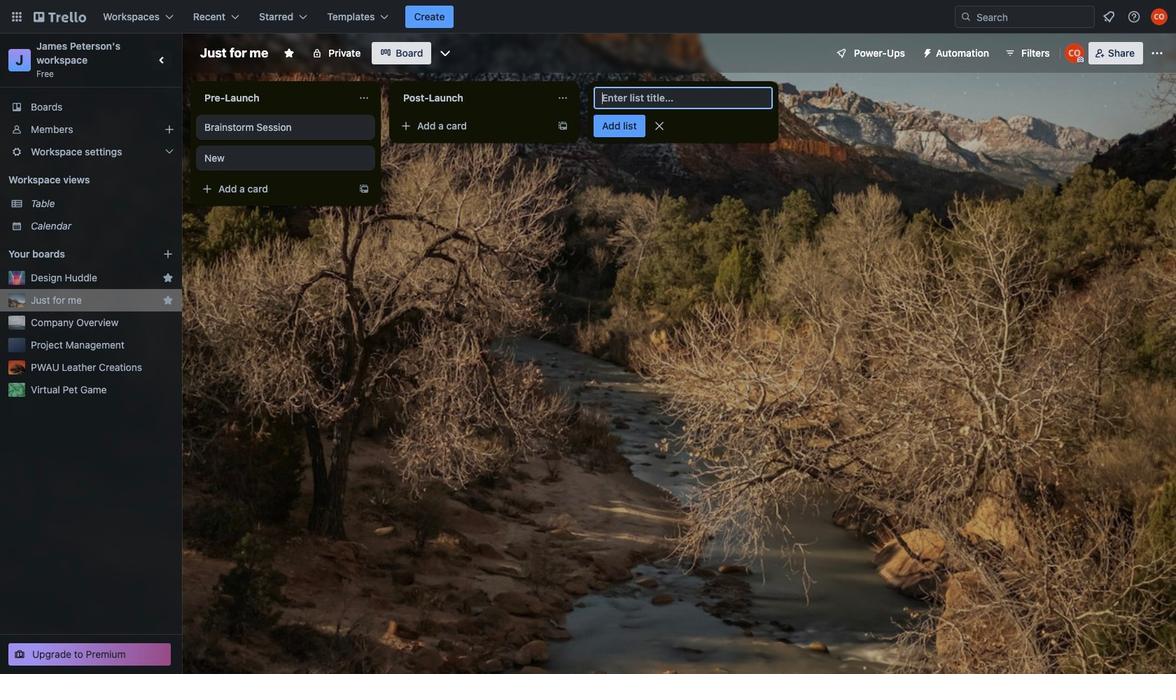Task type: locate. For each thing, give the bounding box(es) containing it.
christina overa (christinaovera) image right open information menu image
[[1151, 8, 1168, 25]]

None text field
[[196, 87, 353, 109], [395, 87, 552, 109], [196, 87, 353, 109], [395, 87, 552, 109]]

create from template… image
[[557, 120, 569, 132], [359, 183, 370, 195]]

1 vertical spatial christina overa (christinaovera) image
[[1065, 43, 1085, 63]]

show menu image
[[1151, 46, 1165, 60]]

1 starred icon image from the top
[[162, 272, 174, 284]]

customize views image
[[439, 46, 453, 60]]

1 vertical spatial starred icon image
[[162, 295, 174, 306]]

primary element
[[0, 0, 1177, 34]]

0 vertical spatial starred icon image
[[162, 272, 174, 284]]

back to home image
[[34, 6, 86, 28]]

cancel list editing image
[[652, 119, 666, 133]]

0 horizontal spatial create from template… image
[[359, 183, 370, 195]]

workspace navigation collapse icon image
[[153, 50, 172, 70]]

1 horizontal spatial create from template… image
[[557, 120, 569, 132]]

1 horizontal spatial christina overa (christinaovera) image
[[1151, 8, 1168, 25]]

starred icon image
[[162, 272, 174, 284], [162, 295, 174, 306]]

christina overa (christinaovera) image down search 'field'
[[1065, 43, 1085, 63]]

Board name text field
[[193, 42, 275, 64]]

0 vertical spatial christina overa (christinaovera) image
[[1151, 8, 1168, 25]]

christina overa (christinaovera) image
[[1151, 8, 1168, 25], [1065, 43, 1085, 63]]



Task type: vqa. For each thing, say whether or not it's contained in the screenshot.
Mise-En-Place Personal Productivity System button
no



Task type: describe. For each thing, give the bounding box(es) containing it.
1 vertical spatial create from template… image
[[359, 183, 370, 195]]

0 horizontal spatial christina overa (christinaovera) image
[[1065, 43, 1085, 63]]

0 notifications image
[[1101, 8, 1118, 25]]

your boards with 6 items element
[[8, 246, 141, 263]]

open information menu image
[[1128, 10, 1142, 24]]

this member is an admin of this board. image
[[1078, 57, 1084, 63]]

Search field
[[972, 7, 1095, 27]]

search image
[[961, 11, 972, 22]]

2 starred icon image from the top
[[162, 295, 174, 306]]

add board image
[[162, 249, 174, 260]]

sm image
[[917, 42, 936, 62]]

Enter list title… text field
[[594, 87, 773, 109]]

star or unstar board image
[[284, 48, 295, 59]]

0 vertical spatial create from template… image
[[557, 120, 569, 132]]



